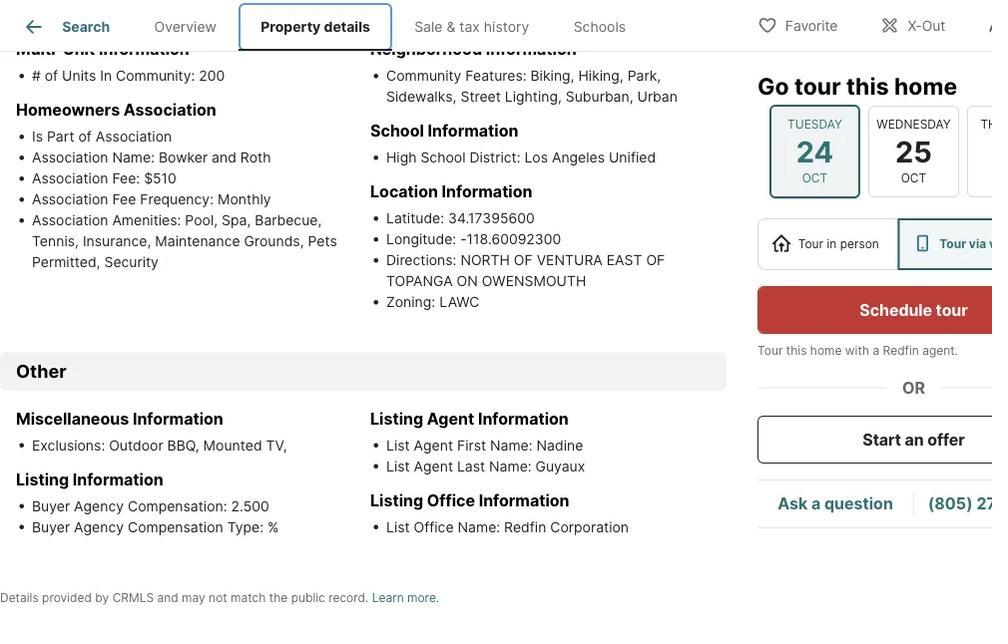 Task type: describe. For each thing, give the bounding box(es) containing it.
&
[[447, 18, 455, 35]]

wednesday
[[877, 117, 951, 131]]

details provided by crmls and may not match the public record. learn more.
[[0, 592, 439, 606]]

neighborhood information
[[370, 40, 577, 60]]

0 horizontal spatial and
[[157, 592, 178, 606]]

go tour this home
[[758, 72, 957, 100]]

tour for tour in person
[[798, 237, 823, 252]]

1 buyer from the top
[[32, 499, 70, 516]]

property details
[[261, 18, 370, 35]]

roth
[[240, 150, 271, 167]]

ask
[[778, 494, 808, 514]]

property details tab
[[239, 3, 392, 51]]

schools tab
[[551, 3, 648, 51]]

0 vertical spatial school
[[370, 122, 424, 141]]

listing for listing agent information
[[370, 410, 423, 429]]

features:
[[465, 68, 527, 85]]

longitude:
[[386, 232, 456, 249]]

topanga
[[386, 274, 453, 291]]

suburban,
[[566, 89, 633, 106]]

lighting,
[[505, 89, 562, 106]]

in
[[100, 68, 112, 85]]

favorite
[[785, 17, 838, 34]]

go
[[758, 72, 789, 100]]

tour via v option
[[898, 219, 992, 270]]

-
[[460, 232, 467, 249]]

x-out
[[908, 17, 945, 34]]

0 vertical spatial a
[[873, 344, 879, 358]]

outdoor
[[109, 438, 163, 455]]

homeowners
[[16, 101, 120, 120]]

fee
[[112, 192, 136, 209]]

east
[[607, 253, 642, 270]]

neighborhood
[[370, 40, 482, 60]]

community features:
[[386, 68, 530, 85]]

directions:
[[386, 253, 460, 270]]

nadine
[[537, 438, 583, 455]]

start an offer button
[[758, 416, 992, 464]]

pool,
[[185, 213, 218, 230]]

start
[[863, 430, 901, 450]]

high
[[386, 150, 417, 167]]

location
[[370, 183, 438, 202]]

oct for 25
[[901, 171, 926, 186]]

an
[[905, 430, 924, 450]]

los
[[524, 150, 548, 167]]

details
[[0, 592, 39, 606]]

listing inside listing office information list office name: redfin corporation
[[370, 492, 423, 511]]

tour for tour this home with a redfin agent.
[[758, 344, 783, 358]]

tour in person option
[[758, 219, 898, 270]]

multi-
[[16, 40, 63, 60]]

crmls
[[112, 592, 154, 606]]

name: inside listing office information list office name: redfin corporation
[[458, 520, 500, 537]]

question
[[824, 494, 893, 514]]

association amenities:
[[32, 213, 185, 230]]

compensation:
[[128, 499, 227, 516]]

grounds,
[[244, 234, 304, 251]]

1 vertical spatial agent
[[414, 438, 453, 455]]

search
[[62, 18, 110, 35]]

information inside school information high school district: los angeles unified
[[428, 122, 518, 141]]

monthly
[[218, 192, 271, 209]]

ventura
[[537, 253, 603, 270]]

name: right last
[[489, 459, 532, 476]]

24
[[796, 134, 834, 169]]

school information high school district: los angeles unified
[[370, 122, 656, 167]]

information inside miscellaneous information exclusions: outdoor bbq, mounted tv,
[[133, 410, 223, 429]]

part
[[47, 129, 74, 146]]

north of ventura east of topanga on owensmouth
[[386, 253, 665, 291]]

offer
[[927, 430, 965, 450]]

biking,
[[530, 68, 574, 85]]

insurance,
[[83, 234, 151, 251]]

oct for 24
[[802, 171, 828, 186]]

x-out button
[[863, 4, 962, 45]]

security
[[104, 255, 159, 272]]

tab list containing search
[[0, 0, 664, 51]]

0 vertical spatial agent
[[427, 410, 474, 429]]

spa,
[[222, 213, 251, 230]]

agent.
[[922, 344, 958, 358]]

biking, hiking, park, sidewalks, street lighting, suburban, urban
[[386, 68, 678, 106]]

1 vertical spatial this
[[786, 344, 807, 358]]

unit
[[63, 40, 95, 60]]

200
[[199, 68, 225, 85]]

details
[[324, 18, 370, 35]]

v
[[989, 237, 992, 252]]

bbq,
[[167, 438, 199, 455]]

miscellaneous
[[16, 410, 129, 429]]

start an offer
[[863, 430, 965, 450]]

schedule tour button
[[758, 286, 992, 334]]

overview
[[154, 18, 217, 35]]

list for office
[[386, 520, 410, 537]]

tuesday 24 oct
[[788, 117, 842, 186]]

of for homeowners
[[78, 129, 92, 146]]

2 agency from the top
[[74, 520, 124, 537]]

search link
[[22, 15, 110, 39]]

(805) 27 link
[[928, 494, 992, 514]]

via
[[969, 237, 986, 252]]

community:
[[116, 68, 195, 85]]

information inside listing office information list office name: redfin corporation
[[479, 492, 569, 511]]

of for multi-
[[45, 68, 58, 85]]

public
[[291, 592, 325, 606]]

schedule
[[860, 300, 932, 320]]



Task type: vqa. For each thing, say whether or not it's contained in the screenshot.


Task type: locate. For each thing, give the bounding box(es) containing it.
list left the first
[[386, 438, 410, 455]]

listing inside listing information buyer agency compensation: 2.500 buyer agency compensation type: %
[[16, 471, 69, 490]]

tour for tour via v
[[939, 237, 966, 252]]

2 oct from the left
[[901, 171, 926, 186]]

0 vertical spatial list
[[386, 438, 410, 455]]

school
[[370, 122, 424, 141], [421, 150, 466, 167]]

0 horizontal spatial oct
[[802, 171, 828, 186]]

1 horizontal spatial and
[[212, 150, 236, 167]]

tour
[[794, 72, 841, 100], [936, 300, 968, 320]]

ask a question link
[[778, 494, 893, 514]]

1 vertical spatial of
[[78, 129, 92, 146]]

oct
[[802, 171, 828, 186], [901, 171, 926, 186]]

history
[[484, 18, 529, 35]]

1 horizontal spatial tour
[[936, 300, 968, 320]]

1 horizontal spatial a
[[873, 344, 879, 358]]

0 horizontal spatial of
[[514, 253, 533, 270]]

may
[[182, 592, 205, 606]]

2 buyer from the top
[[32, 520, 70, 537]]

information up district:
[[428, 122, 518, 141]]

name: down last
[[458, 520, 500, 537]]

tour inside button
[[936, 300, 968, 320]]

buyer up provided
[[32, 520, 70, 537]]

th
[[980, 117, 992, 131]]

information up the "bbq,"
[[133, 410, 223, 429]]

of
[[514, 253, 533, 270], [646, 253, 665, 270]]

listing
[[370, 410, 423, 429], [16, 471, 69, 490], [370, 492, 423, 511]]

maintenance
[[155, 234, 240, 251]]

school right high
[[421, 150, 466, 167]]

of
[[45, 68, 58, 85], [78, 129, 92, 146]]

zoning:
[[386, 295, 435, 312]]

name: right the first
[[490, 438, 533, 455]]

listing inside the listing agent information list agent first name: nadine list agent last name: guyaux
[[370, 410, 423, 429]]

2 list from the top
[[386, 459, 410, 476]]

by
[[95, 592, 109, 606]]

bowker
[[159, 150, 208, 167]]

redfin up or
[[883, 344, 919, 358]]

tour for schedule
[[936, 300, 968, 320]]

0 horizontal spatial tour
[[794, 72, 841, 100]]

of right the #
[[45, 68, 58, 85]]

a
[[873, 344, 879, 358], [811, 494, 821, 514]]

information down the history
[[486, 40, 577, 60]]

in
[[827, 237, 837, 252]]

community
[[386, 68, 462, 85]]

buyer down exclusions:
[[32, 499, 70, 516]]

listing for listing information
[[16, 471, 69, 490]]

name: inside homeowners association is part of association association name: bowker and roth association fee: $510 association fee frequency: monthly
[[112, 150, 155, 167]]

buyer
[[32, 499, 70, 516], [32, 520, 70, 537]]

1 horizontal spatial of
[[646, 253, 665, 270]]

lawc
[[439, 295, 479, 312]]

street
[[461, 89, 501, 106]]

information up nadine
[[478, 410, 569, 429]]

0 horizontal spatial this
[[786, 344, 807, 358]]

information inside location information latitude: 34.17395600 longitude: -118.60092300
[[442, 183, 532, 202]]

oct inside "wednesday 25 oct"
[[901, 171, 926, 186]]

tax
[[459, 18, 480, 35]]

25
[[895, 134, 932, 169]]

2 vertical spatial listing
[[370, 492, 423, 511]]

permitted,
[[32, 255, 100, 272]]

office up 'more.'
[[414, 520, 454, 537]]

a right the with
[[873, 344, 879, 358]]

pets
[[308, 234, 337, 251]]

person
[[840, 237, 879, 252]]

redfin inside listing office information list office name: redfin corporation
[[504, 520, 546, 537]]

1 vertical spatial list
[[386, 459, 410, 476]]

and
[[212, 150, 236, 167], [157, 592, 178, 606]]

0 vertical spatial agency
[[74, 499, 124, 516]]

1 vertical spatial tour
[[936, 300, 968, 320]]

tour left via at the right
[[939, 237, 966, 252]]

0 vertical spatial buyer
[[32, 499, 70, 516]]

0 vertical spatial of
[[45, 68, 58, 85]]

school up high
[[370, 122, 424, 141]]

0 horizontal spatial home
[[810, 344, 842, 358]]

0 vertical spatial and
[[212, 150, 236, 167]]

favorite button
[[740, 4, 855, 45]]

this
[[846, 72, 889, 100], [786, 344, 807, 358]]

1 vertical spatial and
[[157, 592, 178, 606]]

sale
[[414, 18, 443, 35]]

and left the "roth"
[[212, 150, 236, 167]]

information inside multi-unit information # of units in community: 200
[[99, 40, 189, 60]]

agent left the first
[[414, 438, 453, 455]]

information inside the listing agent information list agent first name: nadine list agent last name: guyaux
[[478, 410, 569, 429]]

1 horizontal spatial oct
[[901, 171, 926, 186]]

is
[[32, 129, 43, 146]]

tuesday
[[788, 117, 842, 131]]

list for agent
[[386, 438, 410, 455]]

2 vertical spatial agent
[[414, 459, 453, 476]]

2 vertical spatial list
[[386, 520, 410, 537]]

tennis,
[[32, 234, 79, 251]]

0 vertical spatial redfin
[[883, 344, 919, 358]]

1 list from the top
[[386, 438, 410, 455]]

more.
[[407, 592, 439, 606]]

name: up fee:
[[112, 150, 155, 167]]

redfin left corporation
[[504, 520, 546, 537]]

2 of from the left
[[646, 253, 665, 270]]

latitude:
[[386, 211, 444, 228]]

zoning: lawc
[[386, 295, 479, 312]]

0 vertical spatial home
[[894, 72, 957, 100]]

learn
[[372, 592, 404, 606]]

1 vertical spatial a
[[811, 494, 821, 514]]

of right part
[[78, 129, 92, 146]]

compensation
[[128, 520, 223, 537]]

0 vertical spatial office
[[427, 492, 475, 511]]

home up wednesday at the top of the page
[[894, 72, 957, 100]]

1 horizontal spatial of
[[78, 129, 92, 146]]

1 vertical spatial listing
[[16, 471, 69, 490]]

district:
[[469, 150, 520, 167]]

tour up agent.
[[936, 300, 968, 320]]

information up the 34.17395600
[[442, 183, 532, 202]]

tour in person
[[798, 237, 879, 252]]

2 horizontal spatial tour
[[939, 237, 966, 252]]

wednesday 25 oct
[[877, 117, 951, 186]]

list left last
[[386, 459, 410, 476]]

tab list
[[0, 0, 664, 51]]

tour inside 'option'
[[798, 237, 823, 252]]

1 vertical spatial home
[[810, 344, 842, 358]]

1 horizontal spatial home
[[894, 72, 957, 100]]

(805) 27
[[928, 494, 992, 514]]

sale & tax history
[[414, 18, 529, 35]]

0 horizontal spatial of
[[45, 68, 58, 85]]

north
[[460, 253, 510, 270]]

1 oct from the left
[[802, 171, 828, 186]]

tour up tuesday
[[794, 72, 841, 100]]

of inside multi-unit information # of units in community: 200
[[45, 68, 58, 85]]

agency down exclusions:
[[74, 499, 124, 516]]

information down outdoor
[[73, 471, 163, 490]]

1 vertical spatial school
[[421, 150, 466, 167]]

list box containing tour in person
[[758, 219, 992, 270]]

units
[[62, 68, 96, 85]]

agent left last
[[414, 459, 453, 476]]

0 vertical spatial listing
[[370, 410, 423, 429]]

office down last
[[427, 492, 475, 511]]

and inside homeowners association is part of association association name: bowker and roth association fee: $510 association fee frequency: monthly
[[212, 150, 236, 167]]

agency
[[74, 499, 124, 516], [74, 520, 124, 537]]

list box
[[758, 219, 992, 270]]

1 of from the left
[[514, 253, 533, 270]]

urban
[[637, 89, 678, 106]]

sale & tax history tab
[[392, 3, 551, 51]]

0 horizontal spatial a
[[811, 494, 821, 514]]

a right ask
[[811, 494, 821, 514]]

1 vertical spatial redfin
[[504, 520, 546, 537]]

1 vertical spatial buyer
[[32, 520, 70, 537]]

miscellaneous information exclusions: outdoor bbq, mounted tv,
[[16, 410, 287, 455]]

1 horizontal spatial tour
[[798, 237, 823, 252]]

agency up by
[[74, 520, 124, 537]]

None button
[[769, 105, 860, 199], [868, 106, 959, 198], [769, 105, 860, 199], [868, 106, 959, 198]]

list up the learn
[[386, 520, 410, 537]]

or
[[902, 378, 925, 398]]

tour left the with
[[758, 344, 783, 358]]

(805)
[[928, 494, 973, 514]]

amenities:
[[112, 213, 181, 230]]

listing information buyer agency compensation: 2.500 buyer agency compensation type: %
[[16, 471, 279, 537]]

0 vertical spatial this
[[846, 72, 889, 100]]

listing agent information list agent first name: nadine list agent last name: guyaux
[[370, 410, 585, 476]]

1 vertical spatial agency
[[74, 520, 124, 537]]

0 vertical spatial tour
[[794, 72, 841, 100]]

location information latitude: 34.17395600 longitude: -118.60092300
[[370, 183, 561, 249]]

association
[[124, 101, 216, 120], [96, 129, 172, 146], [32, 150, 108, 167], [32, 171, 108, 188], [32, 192, 108, 209], [32, 213, 108, 230]]

oct inside tuesday 24 oct
[[802, 171, 828, 186]]

information up community:
[[99, 40, 189, 60]]

information inside listing information buyer agency compensation: 2.500 buyer agency compensation type: %
[[73, 471, 163, 490]]

and left may
[[157, 592, 178, 606]]

the
[[269, 592, 288, 606]]

of right east
[[646, 253, 665, 270]]

27
[[977, 494, 992, 514]]

1 agency from the top
[[74, 499, 124, 516]]

x-
[[908, 17, 922, 34]]

0 horizontal spatial tour
[[758, 344, 783, 358]]

oct down 24
[[802, 171, 828, 186]]

oct down 25
[[901, 171, 926, 186]]

listing office information list office name: redfin corporation
[[370, 492, 629, 537]]

angeles
[[552, 150, 605, 167]]

overview tab
[[132, 3, 239, 51]]

1 horizontal spatial this
[[846, 72, 889, 100]]

tour for go
[[794, 72, 841, 100]]

ask a question
[[778, 494, 893, 514]]

first
[[457, 438, 486, 455]]

of inside homeowners association is part of association association name: bowker and roth association fee: $510 association fee frequency: monthly
[[78, 129, 92, 146]]

exclusions:
[[32, 438, 105, 455]]

park,
[[627, 68, 661, 85]]

Th button
[[967, 106, 992, 198]]

3 list from the top
[[386, 520, 410, 537]]

list
[[386, 438, 410, 455], [386, 459, 410, 476], [386, 520, 410, 537]]

pool, spa, barbecue, tennis, insurance, maintenance grounds, pets permitted, security
[[32, 213, 337, 272]]

1 vertical spatial office
[[414, 520, 454, 537]]

home left the with
[[810, 344, 842, 358]]

list inside listing office information list office name: redfin corporation
[[386, 520, 410, 537]]

this up wednesday at the top of the page
[[846, 72, 889, 100]]

1 horizontal spatial redfin
[[883, 344, 919, 358]]

tour left in
[[798, 237, 823, 252]]

0 horizontal spatial redfin
[[504, 520, 546, 537]]

of down 118.60092300
[[514, 253, 533, 270]]

information down guyaux
[[479, 492, 569, 511]]

agent up the first
[[427, 410, 474, 429]]

redfin
[[883, 344, 919, 358], [504, 520, 546, 537]]

this left the with
[[786, 344, 807, 358]]

corporation
[[550, 520, 629, 537]]

record.
[[329, 592, 369, 606]]

provided
[[42, 592, 92, 606]]

type:
[[227, 520, 264, 537]]

tour inside option
[[939, 237, 966, 252]]



